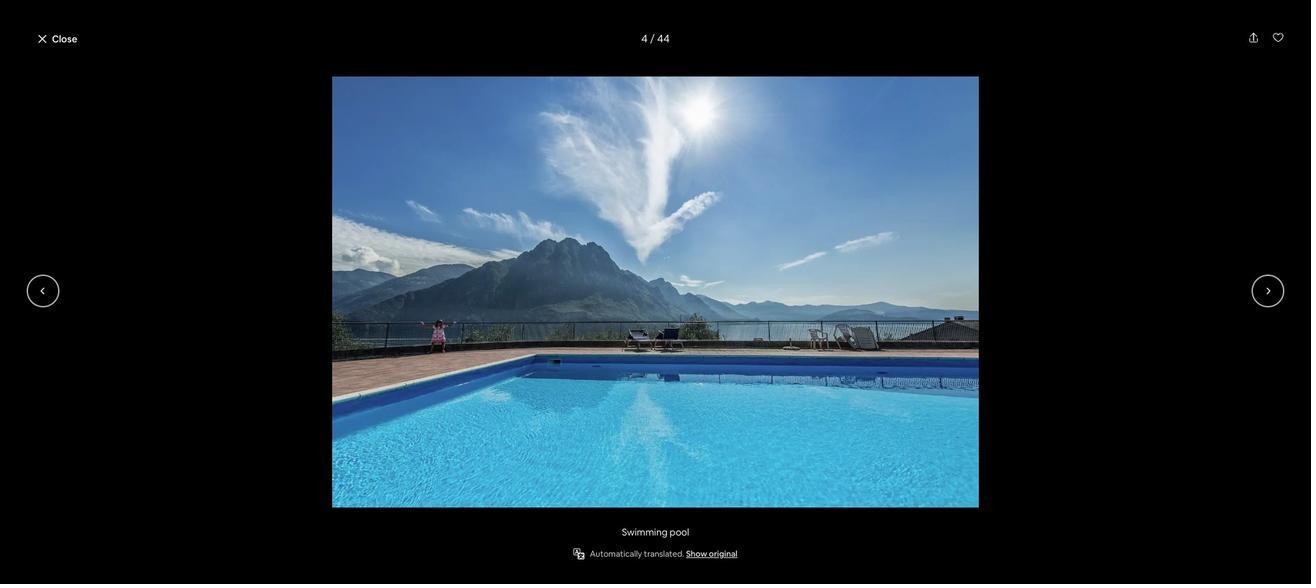 Task type: locate. For each thing, give the bounding box(es) containing it.
unit
[[355, 436, 382, 456]]

entire rental unit in riva, italy 2 bedrooms · 3 beds · 1 bath
[[268, 436, 465, 471]]

any
[[616, 21, 634, 34]]

0 vertical spatial show
[[936, 381, 961, 393]]

4 / 44
[[642, 31, 670, 46]]

piscina image
[[848, 108, 1034, 262], [848, 267, 1034, 415]]

the
[[425, 508, 443, 523]]

2 piscina image from the top
[[848, 267, 1034, 415]]

$325 aud total before taxes
[[796, 453, 875, 486]]

Any week search field
[[530, 11, 771, 44]]

bedrooms
[[326, 457, 378, 471]]

guest favorite
[[306, 508, 352, 536]]

entire
[[268, 436, 308, 456]]

all
[[963, 381, 973, 393]]

week
[[636, 21, 660, 34]]

any week
[[616, 21, 660, 34]]

385
[[668, 509, 693, 528]]

0 horizontal spatial ·
[[381, 457, 383, 471]]

on
[[542, 508, 555, 523]]

guest
[[311, 508, 347, 524]]

·
[[381, 457, 383, 471], [422, 457, 424, 471]]

swimming pool image
[[66, 77, 1246, 508], [66, 77, 1246, 508]]

0 vertical spatial piscina image
[[848, 108, 1034, 262]]

reviews
[[665, 527, 696, 538]]

4
[[642, 31, 648, 46]]

show left all
[[936, 381, 961, 393]]

1 horizontal spatial show
[[936, 381, 961, 393]]

44
[[657, 31, 670, 46]]

1 horizontal spatial ·
[[422, 457, 424, 471]]

dialog
[[0, 0, 1312, 585]]

4.85
[[597, 509, 626, 528]]

bath
[[433, 457, 457, 471]]

favorite
[[306, 520, 352, 536]]

homes
[[505, 508, 540, 523]]

swimming
[[622, 527, 668, 539]]

· left the 1
[[422, 457, 424, 471]]

show
[[936, 381, 961, 393], [686, 549, 708, 560]]

0 horizontal spatial show
[[686, 549, 708, 560]]

· left 3
[[381, 457, 383, 471]]

original
[[709, 549, 738, 560]]

living room with lake and mountain views. wonderful image
[[654, 414, 904, 582], [654, 414, 904, 582]]

1 vertical spatial show
[[686, 549, 708, 560]]

1 vertical spatial piscina image
[[848, 267, 1034, 415]]

/
[[650, 31, 655, 46]]

swimming pool
[[622, 527, 690, 539]]

3
[[386, 457, 392, 471]]

of
[[412, 508, 423, 523]]

$325 aud
[[796, 453, 866, 473]]

show left original
[[686, 549, 708, 560]]

terrace with pool view and lake view image
[[397, 68, 904, 408], [397, 68, 904, 408]]

to
[[483, 522, 494, 536]]

385 reviews
[[665, 509, 696, 538]]

total
[[796, 473, 817, 486]]

share button
[[935, 73, 988, 96]]

2
[[318, 457, 324, 471]]

view from the house's terrace. superlative image
[[397, 414, 648, 582], [397, 414, 648, 582]]



Task type: vqa. For each thing, say whether or not it's contained in the screenshot.
rightmost you
no



Task type: describe. For each thing, give the bounding box(es) containing it.
in
[[385, 436, 397, 456]]

beds
[[394, 457, 419, 471]]

photos
[[975, 381, 1007, 393]]

according
[[428, 522, 480, 536]]

1 · from the left
[[381, 457, 383, 471]]

show all photos
[[936, 381, 1007, 393]]

italy
[[435, 436, 465, 456]]

one of the most loved homes on airbnb, according to guests
[[388, 508, 555, 536]]

luxurious.
[[292, 70, 378, 93]]

show original button
[[686, 549, 738, 560]]

automatically
[[590, 549, 643, 560]]

pool
[[670, 527, 690, 539]]

most
[[445, 508, 472, 523]]

rental
[[311, 436, 352, 456]]

share
[[957, 78, 983, 90]]

show inside button
[[936, 381, 961, 393]]

1
[[427, 457, 431, 471]]

soggiorno con vista lago e montagne. meraviglioso image
[[656, 267, 842, 415]]

lovely
[[382, 70, 435, 93]]

terrazzo vista piscina e vista lago image
[[268, 108, 651, 415]]

show all photos button
[[909, 376, 1017, 399]]

one
[[388, 508, 410, 523]]

translated.
[[644, 549, 685, 560]]

vista dal terrazzo di casa. superlativa image
[[656, 108, 842, 262]]

loved
[[474, 508, 502, 523]]

before
[[819, 473, 849, 486]]

2 · from the left
[[422, 457, 424, 471]]

taxes
[[851, 473, 875, 486]]

luxurious. lovely view.
[[292, 70, 481, 93]]

airbnb,
[[388, 522, 426, 536]]

riva,
[[400, 436, 432, 456]]

automatically translated. show original
[[590, 549, 738, 560]]

view.
[[439, 70, 481, 93]]

guests
[[496, 522, 531, 536]]

1 piscina image from the top
[[848, 108, 1034, 262]]

any week button
[[605, 11, 672, 44]]



